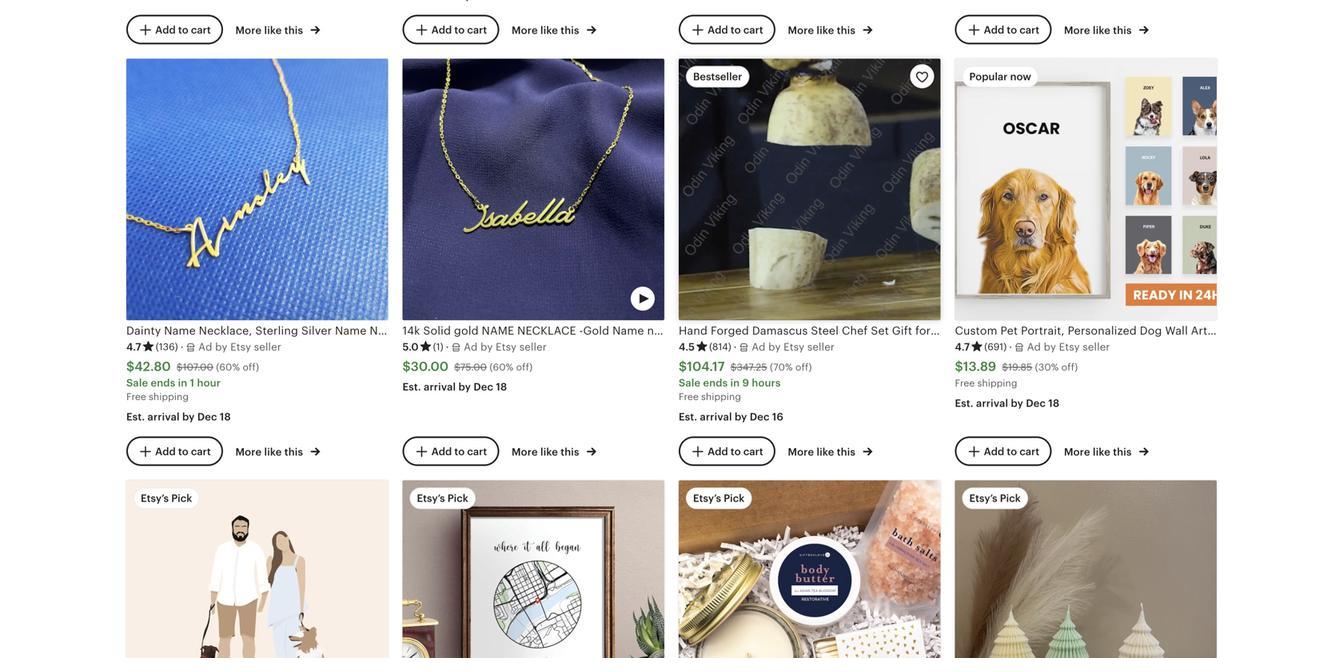 Task type: vqa. For each thing, say whether or not it's contained in the screenshot.
THE CUDDLIEST
no



Task type: describe. For each thing, give the bounding box(es) containing it.
$ left '19.85'
[[955, 360, 963, 374]]

hand forged damascus steel chef set gift for men, handmade chef knives, kitchen knives, chef knives, anniversary gift, birthday gift usa men image
[[679, 59, 941, 321]]

(30%
[[1035, 362, 1059, 373]]

shipping for 104.17
[[701, 392, 741, 402]]

$ down (136)
[[176, 362, 183, 373]]

est. arrival by dec 18 for 42.80
[[126, 412, 231, 424]]

1 horizontal spatial est. arrival by dec 18
[[403, 381, 507, 393]]

dec down 75.00
[[474, 381, 493, 393]]

arrival for 13.89
[[976, 398, 1008, 410]]

$ 42.80 $ 107.00 (60% off) sale ends in 1 hour free shipping
[[126, 360, 259, 402]]

shipping for 42.80
[[149, 392, 189, 402]]

dec for 104.17
[[750, 412, 770, 424]]

est. for 104.17
[[679, 412, 697, 424]]

etsy's pick for 4th etsy's pick link from left
[[969, 493, 1021, 505]]

est. for 42.80
[[126, 412, 145, 424]]

· for 42.80
[[180, 341, 184, 353]]

now
[[1010, 71, 1031, 83]]

est. down 30.00 at the bottom of page
[[403, 381, 421, 393]]

4.7 for 13.89
[[955, 341, 970, 353]]

etsy's pick for 1st etsy's pick link from the left
[[141, 493, 192, 505]]

where we met map /where it all began /couple map/ gift for her/ gift for him/personalized map/ custom map/anniversary gift/ digital download image
[[403, 481, 664, 659]]

by for 13.89
[[1011, 398, 1023, 410]]

13.89
[[963, 360, 996, 374]]

family with pet portrait/custom family portrait with pets/ custom family illustration/ family and pet portrait/ couple portrait with pet image
[[126, 481, 388, 659]]

dec for 42.80
[[197, 412, 217, 424]]

shipping inside $ 13.89 $ 19.85 (30% off) free shipping
[[977, 378, 1017, 389]]

(60% for 42.80
[[216, 362, 240, 373]]

$ 13.89 $ 19.85 (30% off) free shipping
[[955, 360, 1078, 389]]

30.00
[[411, 360, 449, 374]]

16
[[772, 412, 784, 424]]

3 etsy's pick link from the left
[[679, 481, 941, 659]]

est. arrival by dec 16
[[679, 412, 784, 424]]

$ down (814) at the right bottom
[[730, 362, 737, 373]]

pick for family with pet portrait/custom family portrait with pets/ custom family illustration/ family and pet portrait/ couple portrait with pet image
[[171, 493, 192, 505]]

0 vertical spatial 18
[[496, 381, 507, 393]]

dainty name necklace, sterling silver name necklace, personalized name necklace, valentine's day gift, gift for her, custom name necklace image
[[126, 59, 388, 321]]

hours
[[752, 377, 781, 389]]

product video element for 30.00
[[403, 59, 664, 321]]

etsy's for the where we met map /where it all began /couple map/ gift for her/ gift for him/personalized map/ custom map/anniversary gift/ digital download image
[[417, 493, 445, 505]]

1
[[190, 377, 194, 389]]

etsy's for candle, christmas, christmas tree candle, tree candle, christmas candle, decor candle 'image' at the right bottom of page
[[969, 493, 997, 505]]

4.7 for 42.80
[[126, 341, 141, 353]]

104.17
[[687, 360, 725, 374]]

off) for 42.80
[[243, 362, 259, 373]]

free inside $ 13.89 $ 19.85 (30% off) free shipping
[[955, 378, 975, 389]]

etsy's pick for second etsy's pick link
[[417, 493, 468, 505]]

est. arrival by dec 18 for 13.89
[[955, 398, 1060, 410]]

by for 104.17
[[735, 412, 747, 424]]

in for 104.17
[[730, 377, 740, 389]]

107.00
[[183, 362, 213, 373]]

9
[[742, 377, 749, 389]]

75.00
[[460, 362, 487, 373]]

4 etsy's pick link from the left
[[955, 481, 1217, 659]]

42.80
[[134, 360, 171, 374]]

by for 42.80
[[182, 412, 195, 424]]

1 etsy's pick link from the left
[[126, 481, 388, 659]]

(1)
[[433, 342, 443, 353]]

candle, christmas, christmas tree candle, tree candle, christmas candle, decor candle image
[[955, 481, 1217, 659]]

$ left 107.00
[[126, 360, 134, 374]]

· for 13.89
[[1009, 341, 1012, 353]]

by down $ 30.00 $ 75.00 (60% off) on the left bottom
[[458, 381, 471, 393]]

arrival for 104.17
[[700, 412, 732, 424]]



Task type: locate. For each thing, give the bounding box(es) containing it.
1 horizontal spatial sale
[[679, 377, 701, 389]]

(60% for 30.00
[[490, 362, 514, 373]]

off)
[[243, 362, 259, 373], [516, 362, 533, 373], [796, 362, 812, 373], [1062, 362, 1078, 373]]

shipping
[[977, 378, 1017, 389], [149, 392, 189, 402], [701, 392, 741, 402]]

popular
[[969, 71, 1008, 83]]

in
[[178, 377, 187, 389], [730, 377, 740, 389]]

1 horizontal spatial 4.7
[[955, 341, 970, 353]]

popular now
[[969, 71, 1031, 83]]

dec left 16 in the right of the page
[[750, 412, 770, 424]]

(60% right 75.00
[[490, 362, 514, 373]]

in for 42.80
[[178, 377, 187, 389]]

1 pick from the left
[[171, 493, 192, 505]]

1 horizontal spatial free
[[679, 392, 699, 402]]

1 horizontal spatial in
[[730, 377, 740, 389]]

$ right 30.00 at the bottom of page
[[454, 362, 460, 373]]

in left 1
[[178, 377, 187, 389]]

off) right (70%
[[796, 362, 812, 373]]

add
[[155, 24, 176, 36], [431, 24, 452, 36], [708, 24, 728, 36], [984, 24, 1004, 36], [155, 446, 176, 458], [431, 446, 452, 458], [708, 446, 728, 458], [984, 446, 1004, 458]]

4 off) from the left
[[1062, 362, 1078, 373]]

4.7
[[126, 341, 141, 353], [955, 341, 970, 353]]

off) right 75.00
[[516, 362, 533, 373]]

(60% inside $ 42.80 $ 107.00 (60% off) sale ends in 1 hour free shipping
[[216, 362, 240, 373]]

etsy's for family with pet portrait/custom family portrait with pets/ custom family illustration/ family and pet portrait/ couple portrait with pet image
[[141, 493, 169, 505]]

by down 1
[[182, 412, 195, 424]]

free
[[955, 378, 975, 389], [126, 392, 146, 402], [679, 392, 699, 402]]

347.25
[[737, 362, 767, 373]]

3 off) from the left
[[796, 362, 812, 373]]

(70%
[[770, 362, 793, 373]]

off) for 104.17
[[796, 362, 812, 373]]

off) for 30.00
[[516, 362, 533, 373]]

sale inside $ 42.80 $ 107.00 (60% off) sale ends in 1 hour free shipping
[[126, 377, 148, 389]]

sale down 104.17
[[679, 377, 701, 389]]

2 horizontal spatial est. arrival by dec 18
[[955, 398, 1060, 410]]

18 down (30%
[[1048, 398, 1060, 410]]

0 horizontal spatial 4.7
[[126, 341, 141, 353]]

free inside $ 42.80 $ 107.00 (60% off) sale ends in 1 hour free shipping
[[126, 392, 146, 402]]

2 sale from the left
[[679, 377, 701, 389]]

2 off) from the left
[[516, 362, 533, 373]]

18 for 42.80
[[220, 412, 231, 424]]

1 · from the left
[[180, 341, 184, 353]]

arrival down $ 13.89 $ 19.85 (30% off) free shipping
[[976, 398, 1008, 410]]

in left "9"
[[730, 377, 740, 389]]

ends inside $ 42.80 $ 107.00 (60% off) sale ends in 1 hour free shipping
[[151, 377, 175, 389]]

· right (1)
[[446, 341, 449, 353]]

product video element
[[403, 59, 664, 321], [679, 59, 941, 321], [679, 481, 941, 659]]

1 horizontal spatial shipping
[[701, 392, 741, 402]]

· for 30.00
[[446, 341, 449, 353]]

est. arrival by dec 18 down $ 30.00 $ 75.00 (60% off) on the left bottom
[[403, 381, 507, 393]]

2 pick from the left
[[447, 493, 468, 505]]

arrival down $ 104.17 $ 347.25 (70% off) sale ends in 9 hours free shipping
[[700, 412, 732, 424]]

ends for 42.80
[[151, 377, 175, 389]]

(814)
[[709, 342, 731, 353]]

by down $ 13.89 $ 19.85 (30% off) free shipping
[[1011, 398, 1023, 410]]

arrival
[[424, 381, 456, 393], [976, 398, 1008, 410], [148, 412, 180, 424], [700, 412, 732, 424]]

etsy's
[[141, 493, 169, 505], [417, 493, 445, 505], [693, 493, 721, 505], [969, 493, 997, 505]]

5.0
[[403, 341, 419, 353]]

1 in from the left
[[178, 377, 187, 389]]

ends down 104.17
[[703, 377, 728, 389]]

2 horizontal spatial free
[[955, 378, 975, 389]]

1 ends from the left
[[151, 377, 175, 389]]

ends
[[151, 377, 175, 389], [703, 377, 728, 389]]

off) inside $ 42.80 $ 107.00 (60% off) sale ends in 1 hour free shipping
[[243, 362, 259, 373]]

shipping down 42.80
[[149, 392, 189, 402]]

more like this link
[[235, 21, 320, 38], [512, 21, 596, 38], [788, 21, 873, 38], [1064, 21, 1149, 38], [235, 443, 320, 460], [512, 443, 596, 460], [788, 443, 873, 460], [1064, 443, 1149, 460]]

2 ends from the left
[[703, 377, 728, 389]]

3 etsy's pick from the left
[[693, 493, 745, 505]]

product video element for 104.17
[[679, 59, 941, 321]]

18
[[496, 381, 507, 393], [1048, 398, 1060, 410], [220, 412, 231, 424]]

by
[[458, 381, 471, 393], [1011, 398, 1023, 410], [182, 412, 195, 424], [735, 412, 747, 424]]

1 off) from the left
[[243, 362, 259, 373]]

sale
[[126, 377, 148, 389], [679, 377, 701, 389]]

18 down $ 30.00 $ 75.00 (60% off) on the left bottom
[[496, 381, 507, 393]]

2 etsy's pick link from the left
[[403, 481, 664, 659]]

1 horizontal spatial 18
[[496, 381, 507, 393]]

0 horizontal spatial sale
[[126, 377, 148, 389]]

0 horizontal spatial est. arrival by dec 18
[[126, 412, 231, 424]]

2 in from the left
[[730, 377, 740, 389]]

in inside $ 104.17 $ 347.25 (70% off) sale ends in 9 hours free shipping
[[730, 377, 740, 389]]

pick for candle, christmas, christmas tree candle, tree candle, christmas candle, decor candle 'image' at the right bottom of page
[[1000, 493, 1021, 505]]

2 4.7 from the left
[[955, 341, 970, 353]]

1 etsy's from the left
[[141, 493, 169, 505]]

0 horizontal spatial 18
[[220, 412, 231, 424]]

4.7 up 42.80
[[126, 341, 141, 353]]

4 etsy's pick from the left
[[969, 493, 1021, 505]]

2 (60% from the left
[[490, 362, 514, 373]]

est. arrival by dec 18 down 1
[[126, 412, 231, 424]]

add to cart button
[[126, 15, 223, 44], [403, 15, 499, 44], [679, 15, 775, 44], [955, 15, 1052, 44], [126, 437, 223, 467], [403, 437, 499, 467], [679, 437, 775, 467], [955, 437, 1052, 467]]

$ down the (691)
[[1002, 362, 1008, 373]]

hour
[[197, 377, 221, 389]]

$ down 4.5
[[679, 360, 687, 374]]

free down 42.80
[[126, 392, 146, 402]]

14k solid gold name necklace -gold name necklace - personalized jewelry - personalized necklace - personalized bridesmaid gifts - for mom image
[[403, 59, 664, 321]]

19.85
[[1008, 362, 1032, 373]]

bestseller
[[693, 71, 742, 83]]

free inside $ 104.17 $ 347.25 (70% off) sale ends in 9 hours free shipping
[[679, 392, 699, 402]]

est.
[[403, 381, 421, 393], [955, 398, 974, 410], [126, 412, 145, 424], [679, 412, 697, 424]]

2 horizontal spatial shipping
[[977, 378, 1017, 389]]

free for 104.17
[[679, 392, 699, 402]]

0 horizontal spatial shipping
[[149, 392, 189, 402]]

4 pick from the left
[[1000, 493, 1021, 505]]

sale for 42.80
[[126, 377, 148, 389]]

to
[[178, 24, 188, 36], [454, 24, 465, 36], [731, 24, 741, 36], [1007, 24, 1017, 36], [178, 446, 188, 458], [454, 446, 465, 458], [731, 446, 741, 458], [1007, 446, 1017, 458]]

4.5
[[679, 341, 695, 353]]

(136)
[[156, 342, 178, 353]]

dec for 13.89
[[1026, 398, 1046, 410]]

$ 104.17 $ 347.25 (70% off) sale ends in 9 hours free shipping
[[679, 360, 812, 402]]

more
[[235, 24, 262, 36], [512, 24, 538, 36], [788, 24, 814, 36], [1064, 24, 1090, 36], [235, 446, 262, 458], [512, 446, 538, 458], [788, 446, 814, 458], [1064, 446, 1090, 458]]

free down 104.17
[[679, 392, 699, 402]]

shipping inside $ 42.80 $ 107.00 (60% off) sale ends in 1 hour free shipping
[[149, 392, 189, 402]]

18 down hour
[[220, 412, 231, 424]]

1 (60% from the left
[[216, 362, 240, 373]]

· right (814) at the right bottom
[[734, 341, 737, 353]]

more like this
[[235, 24, 306, 36], [512, 24, 582, 36], [788, 24, 858, 36], [1064, 24, 1134, 36], [235, 446, 306, 458], [512, 446, 582, 458], [788, 446, 858, 458], [1064, 446, 1134, 458]]

etsy's pick
[[141, 493, 192, 505], [417, 493, 468, 505], [693, 493, 745, 505], [969, 493, 1021, 505]]

spa box for woman | thinking of you | care package | gift for her image
[[679, 481, 941, 659]]

sale down 42.80
[[126, 377, 148, 389]]

sale for 104.17
[[679, 377, 701, 389]]

shipping inside $ 104.17 $ 347.25 (70% off) sale ends in 9 hours free shipping
[[701, 392, 741, 402]]

ends down 42.80
[[151, 377, 175, 389]]

cart
[[191, 24, 211, 36], [467, 24, 487, 36], [743, 24, 763, 36], [1020, 24, 1040, 36], [191, 446, 211, 458], [467, 446, 487, 458], [743, 446, 763, 458], [1020, 446, 1040, 458]]

4 · from the left
[[1009, 341, 1012, 353]]

dec
[[474, 381, 493, 393], [1026, 398, 1046, 410], [197, 412, 217, 424], [750, 412, 770, 424]]

$ 30.00 $ 75.00 (60% off)
[[403, 360, 533, 374]]

$ inside $ 30.00 $ 75.00 (60% off)
[[454, 362, 460, 373]]

in inside $ 42.80 $ 107.00 (60% off) sale ends in 1 hour free shipping
[[178, 377, 187, 389]]

18 for 13.89
[[1048, 398, 1060, 410]]

est. down 104.17
[[679, 412, 697, 424]]

1 4.7 from the left
[[126, 341, 141, 353]]

0 horizontal spatial in
[[178, 377, 187, 389]]

ends for 104.17
[[703, 377, 728, 389]]

free for 42.80
[[126, 392, 146, 402]]

etsy's pick link
[[126, 481, 388, 659], [403, 481, 664, 659], [679, 481, 941, 659], [955, 481, 1217, 659]]

arrival down 30.00 at the bottom of page
[[424, 381, 456, 393]]

3 pick from the left
[[724, 493, 745, 505]]

(60% up hour
[[216, 362, 240, 373]]

this
[[284, 24, 303, 36], [561, 24, 579, 36], [837, 24, 856, 36], [1113, 24, 1132, 36], [284, 446, 303, 458], [561, 446, 579, 458], [837, 446, 856, 458], [1113, 446, 1132, 458]]

2 vertical spatial est. arrival by dec 18
[[126, 412, 231, 424]]

dec down $ 13.89 $ 19.85 (30% off) free shipping
[[1026, 398, 1046, 410]]

shipping down 13.89
[[977, 378, 1017, 389]]

ends inside $ 104.17 $ 347.25 (70% off) sale ends in 9 hours free shipping
[[703, 377, 728, 389]]

· right (136)
[[180, 341, 184, 353]]

2 etsy's pick from the left
[[417, 493, 468, 505]]

2 · from the left
[[446, 341, 449, 353]]

1 vertical spatial est. arrival by dec 18
[[955, 398, 1060, 410]]

shipping up est. arrival by dec 16
[[701, 392, 741, 402]]

(60%
[[216, 362, 240, 373], [490, 362, 514, 373]]

·
[[180, 341, 184, 353], [446, 341, 449, 353], [734, 341, 737, 353], [1009, 341, 1012, 353]]

custom pet portrait, personalized dog wall art, pet dog wall art digital download to print on poster or canvas, printable, dog lover gift image
[[955, 59, 1217, 321]]

0 horizontal spatial ends
[[151, 377, 175, 389]]

0 vertical spatial est. arrival by dec 18
[[403, 381, 507, 393]]

1 sale from the left
[[126, 377, 148, 389]]

1 horizontal spatial ends
[[703, 377, 728, 389]]

off) inside $ 104.17 $ 347.25 (70% off) sale ends in 9 hours free shipping
[[796, 362, 812, 373]]

free down 13.89
[[955, 378, 975, 389]]

off) inside $ 13.89 $ 19.85 (30% off) free shipping
[[1062, 362, 1078, 373]]

1 horizontal spatial (60%
[[490, 362, 514, 373]]

4 etsy's from the left
[[969, 493, 997, 505]]

0 horizontal spatial (60%
[[216, 362, 240, 373]]

like
[[264, 24, 282, 36], [540, 24, 558, 36], [817, 24, 834, 36], [1093, 24, 1110, 36], [264, 446, 282, 458], [540, 446, 558, 458], [817, 446, 834, 458], [1093, 446, 1110, 458]]

$
[[126, 360, 134, 374], [403, 360, 411, 374], [679, 360, 687, 374], [955, 360, 963, 374], [176, 362, 183, 373], [454, 362, 460, 373], [730, 362, 737, 373], [1002, 362, 1008, 373]]

· for 104.17
[[734, 341, 737, 353]]

· right the (691)
[[1009, 341, 1012, 353]]

1 etsy's pick from the left
[[141, 493, 192, 505]]

add to cart
[[155, 24, 211, 36], [431, 24, 487, 36], [708, 24, 763, 36], [984, 24, 1040, 36], [155, 446, 211, 458], [431, 446, 487, 458], [708, 446, 763, 458], [984, 446, 1040, 458]]

4.7 up 13.89
[[955, 341, 970, 353]]

(691)
[[984, 342, 1007, 353]]

0 horizontal spatial free
[[126, 392, 146, 402]]

off) right (30%
[[1062, 362, 1078, 373]]

$ down 5.0
[[403, 360, 411, 374]]

dec down hour
[[197, 412, 217, 424]]

est. down 13.89
[[955, 398, 974, 410]]

est. arrival by dec 18 down $ 13.89 $ 19.85 (30% off) free shipping
[[955, 398, 1060, 410]]

3 · from the left
[[734, 341, 737, 353]]

pick for the where we met map /where it all began /couple map/ gift for her/ gift for him/personalized map/ custom map/anniversary gift/ digital download image
[[447, 493, 468, 505]]

est. down 42.80
[[126, 412, 145, 424]]

pick
[[171, 493, 192, 505], [447, 493, 468, 505], [724, 493, 745, 505], [1000, 493, 1021, 505]]

2 horizontal spatial 18
[[1048, 398, 1060, 410]]

2 vertical spatial 18
[[220, 412, 231, 424]]

(60% inside $ 30.00 $ 75.00 (60% off)
[[490, 362, 514, 373]]

est. arrival by dec 18
[[403, 381, 507, 393], [955, 398, 1060, 410], [126, 412, 231, 424]]

est. for 13.89
[[955, 398, 974, 410]]

arrival for 42.80
[[148, 412, 180, 424]]

2 etsy's from the left
[[417, 493, 445, 505]]

off) for 13.89
[[1062, 362, 1078, 373]]

by down "9"
[[735, 412, 747, 424]]

off) right 107.00
[[243, 362, 259, 373]]

off) inside $ 30.00 $ 75.00 (60% off)
[[516, 362, 533, 373]]

3 etsy's from the left
[[693, 493, 721, 505]]

1 vertical spatial 18
[[1048, 398, 1060, 410]]

arrival down $ 42.80 $ 107.00 (60% off) sale ends in 1 hour free shipping
[[148, 412, 180, 424]]

sale inside $ 104.17 $ 347.25 (70% off) sale ends in 9 hours free shipping
[[679, 377, 701, 389]]



